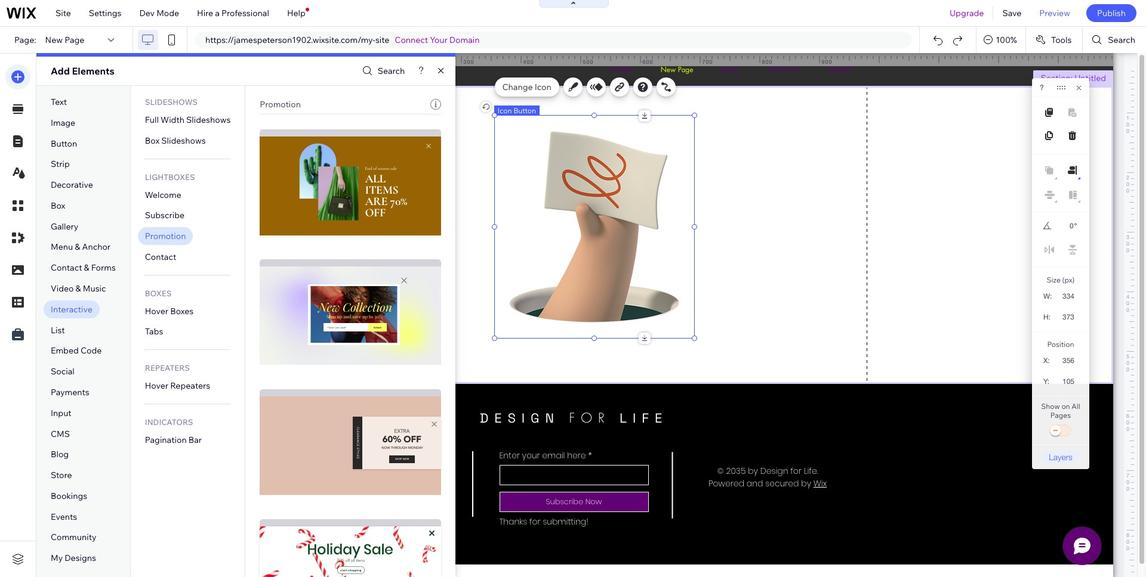 Task type: describe. For each thing, give the bounding box(es) containing it.
site
[[56, 8, 71, 19]]

lightboxes
[[145, 172, 195, 182]]

cms
[[51, 429, 70, 440]]

100% button
[[977, 27, 1026, 53]]

hover for hover repeaters
[[145, 381, 168, 392]]

my designs
[[51, 554, 96, 564]]

box for box slideshows
[[145, 135, 160, 146]]

contact & forms
[[51, 263, 116, 274]]

events
[[51, 512, 77, 523]]

publish
[[1097, 8, 1126, 19]]

hire a professional
[[197, 8, 269, 19]]

add elements
[[51, 65, 114, 77]]

change icon
[[502, 82, 552, 93]]

settings
[[89, 8, 121, 19]]

contact for contact
[[145, 252, 176, 263]]

width
[[161, 115, 184, 125]]

900
[[822, 59, 833, 65]]

your
[[430, 35, 448, 45]]

tools button
[[1026, 27, 1083, 53]]

tabs
[[145, 327, 163, 338]]

new page
[[45, 35, 84, 45]]

text
[[51, 97, 67, 107]]

bookings
[[51, 491, 87, 502]]

contact for contact & forms
[[51, 263, 82, 274]]

untitled
[[1075, 73, 1106, 84]]

site
[[376, 35, 390, 45]]

700
[[702, 59, 713, 65]]

1 vertical spatial slideshows
[[186, 115, 231, 125]]

size (px)
[[1047, 276, 1075, 285]]

professional
[[222, 8, 269, 19]]

payments
[[51, 387, 89, 398]]

0 vertical spatial slideshows
[[145, 97, 198, 107]]

1 vertical spatial repeaters
[[170, 381, 210, 392]]

box for box
[[51, 201, 65, 211]]

menu & anchor
[[51, 242, 111, 253]]

?
[[1040, 84, 1044, 92]]

layers button
[[1042, 451, 1080, 464]]

music
[[83, 284, 106, 294]]

help
[[287, 8, 306, 19]]

? button
[[1040, 84, 1044, 92]]

add
[[51, 65, 70, 77]]

blog
[[51, 450, 69, 461]]

save button
[[994, 0, 1031, 26]]

800
[[762, 59, 773, 65]]

elements
[[72, 65, 114, 77]]

dev
[[139, 8, 155, 19]]

preview button
[[1031, 0, 1080, 26]]

1 horizontal spatial promotion
[[260, 99, 301, 110]]

1 horizontal spatial search button
[[1083, 27, 1146, 53]]

1 horizontal spatial search
[[1108, 35, 1136, 45]]

upgrade
[[950, 8, 984, 19]]

connect
[[395, 35, 428, 45]]

section: untitled
[[1041, 73, 1106, 84]]

tools
[[1051, 35, 1072, 45]]

new
[[45, 35, 63, 45]]

2 vertical spatial slideshows
[[161, 135, 206, 146]]

https://jamespeterson1902.wixsite.com/my-
[[205, 35, 376, 45]]

pagination bar
[[145, 435, 202, 446]]

500
[[583, 59, 594, 65]]

save
[[1003, 8, 1022, 19]]

hover boxes
[[145, 306, 194, 317]]

0 horizontal spatial icon
[[498, 106, 512, 115]]

w:
[[1044, 293, 1052, 301]]

y:
[[1044, 378, 1050, 386]]

h:
[[1044, 313, 1051, 322]]

embed
[[51, 346, 79, 357]]

code
[[81, 346, 102, 357]]

300
[[464, 59, 474, 65]]

anchor
[[82, 242, 111, 253]]

bar
[[189, 435, 202, 446]]

box slideshows
[[145, 135, 206, 146]]

600
[[643, 59, 654, 65]]

publish button
[[1087, 4, 1137, 22]]



Task type: locate. For each thing, give the bounding box(es) containing it.
section:
[[1041, 73, 1073, 84]]

1 horizontal spatial contact
[[145, 252, 176, 263]]

show
[[1042, 402, 1060, 411]]

0 vertical spatial box
[[145, 135, 160, 146]]

icon button
[[498, 106, 536, 115]]

1 vertical spatial &
[[84, 263, 89, 274]]

page
[[65, 35, 84, 45]]

slideshows up width
[[145, 97, 198, 107]]

2 hover from the top
[[145, 381, 168, 392]]

repeaters up indicators
[[170, 381, 210, 392]]

all
[[1072, 402, 1081, 411]]

hover for hover boxes
[[145, 306, 168, 317]]

menu
[[51, 242, 73, 253]]

1 hover from the top
[[145, 306, 168, 317]]

100%
[[996, 35, 1017, 45]]

1 horizontal spatial box
[[145, 135, 160, 146]]

0 horizontal spatial search button
[[359, 62, 405, 80]]

box up gallery
[[51, 201, 65, 211]]

preview
[[1040, 8, 1071, 19]]

search button down publish
[[1083, 27, 1146, 53]]

position
[[1048, 340, 1075, 349]]

0 horizontal spatial contact
[[51, 263, 82, 274]]

0 vertical spatial contact
[[145, 252, 176, 263]]

button
[[514, 106, 536, 115], [51, 138, 77, 149]]

0 vertical spatial &
[[75, 242, 80, 253]]

contact
[[145, 252, 176, 263], [51, 263, 82, 274]]

hover up tabs
[[145, 306, 168, 317]]

designs
[[65, 554, 96, 564]]

box
[[145, 135, 160, 146], [51, 201, 65, 211]]

contact up video
[[51, 263, 82, 274]]

1 vertical spatial promotion
[[145, 231, 186, 242]]

1 horizontal spatial icon
[[535, 82, 552, 93]]

pagination
[[145, 435, 187, 446]]

1 vertical spatial box
[[51, 201, 65, 211]]

0 horizontal spatial box
[[51, 201, 65, 211]]

2 vertical spatial &
[[76, 284, 81, 294]]

0 vertical spatial hover
[[145, 306, 168, 317]]

pages
[[1051, 411, 1071, 420]]

hover up indicators
[[145, 381, 168, 392]]

°
[[1075, 222, 1077, 230]]

contact down subscribe
[[145, 252, 176, 263]]

https://jamespeterson1902.wixsite.com/my-site connect your domain
[[205, 35, 480, 45]]

button down change icon
[[514, 106, 536, 115]]

repeaters
[[145, 364, 190, 373], [170, 381, 210, 392]]

indicators
[[145, 418, 193, 428]]

domain
[[450, 35, 480, 45]]

hire
[[197, 8, 213, 19]]

(px)
[[1063, 276, 1075, 285]]

video & music
[[51, 284, 106, 294]]

1 vertical spatial search button
[[359, 62, 405, 80]]

list
[[51, 325, 65, 336]]

& left forms
[[84, 263, 89, 274]]

icon down change
[[498, 106, 512, 115]]

icon right change
[[535, 82, 552, 93]]

community
[[51, 533, 96, 544]]

button down 'image'
[[51, 138, 77, 149]]

search button down the site
[[359, 62, 405, 80]]

size
[[1047, 276, 1061, 285]]

dev mode
[[139, 8, 179, 19]]

decorative
[[51, 180, 93, 191]]

hover
[[145, 306, 168, 317], [145, 381, 168, 392]]

& right video
[[76, 284, 81, 294]]

layers
[[1049, 453, 1073, 463]]

0 vertical spatial button
[[514, 106, 536, 115]]

0 vertical spatial repeaters
[[145, 364, 190, 373]]

0 vertical spatial promotion
[[260, 99, 301, 110]]

box down full
[[145, 135, 160, 146]]

0 horizontal spatial search
[[378, 66, 405, 76]]

switch
[[1049, 423, 1073, 440]]

search
[[1108, 35, 1136, 45], [378, 66, 405, 76]]

& for video
[[76, 284, 81, 294]]

video
[[51, 284, 74, 294]]

input
[[51, 408, 71, 419]]

store
[[51, 471, 72, 481]]

repeaters up hover repeaters
[[145, 364, 190, 373]]

search down the site
[[378, 66, 405, 76]]

welcome
[[145, 190, 181, 200]]

icon
[[535, 82, 552, 93], [498, 106, 512, 115]]

image
[[51, 117, 75, 128]]

change
[[502, 82, 533, 93]]

slideshows right width
[[186, 115, 231, 125]]

1 vertical spatial contact
[[51, 263, 82, 274]]

1 vertical spatial button
[[51, 138, 77, 149]]

None text field
[[1056, 288, 1080, 305], [1057, 309, 1080, 325], [1056, 288, 1080, 305], [1057, 309, 1080, 325]]

0 vertical spatial search
[[1108, 35, 1136, 45]]

boxes
[[145, 289, 172, 298], [170, 306, 194, 317]]

search button
[[1083, 27, 1146, 53], [359, 62, 405, 80]]

full
[[145, 115, 159, 125]]

& right menu
[[75, 242, 80, 253]]

embed code
[[51, 346, 102, 357]]

1 horizontal spatial button
[[514, 106, 536, 115]]

show on all pages
[[1042, 402, 1081, 420]]

my
[[51, 554, 63, 564]]

slideshows
[[145, 97, 198, 107], [186, 115, 231, 125], [161, 135, 206, 146]]

subscribe
[[145, 210, 185, 221]]

mode
[[157, 8, 179, 19]]

a
[[215, 8, 220, 19]]

forms
[[91, 263, 116, 274]]

& for contact
[[84, 263, 89, 274]]

promotion
[[260, 99, 301, 110], [145, 231, 186, 242]]

full width slideshows
[[145, 115, 231, 125]]

&
[[75, 242, 80, 253], [84, 263, 89, 274], [76, 284, 81, 294]]

social
[[51, 367, 74, 377]]

gallery
[[51, 221, 78, 232]]

search down publish
[[1108, 35, 1136, 45]]

slideshows down full width slideshows
[[161, 135, 206, 146]]

1 vertical spatial boxes
[[170, 306, 194, 317]]

0 horizontal spatial promotion
[[145, 231, 186, 242]]

hover repeaters
[[145, 381, 210, 392]]

on
[[1062, 402, 1070, 411]]

x:
[[1044, 357, 1050, 365]]

1 vertical spatial search
[[378, 66, 405, 76]]

0 vertical spatial icon
[[535, 82, 552, 93]]

None text field
[[1058, 219, 1074, 234], [1056, 353, 1080, 369], [1056, 374, 1080, 390], [1058, 219, 1074, 234], [1056, 353, 1080, 369], [1056, 374, 1080, 390]]

1 vertical spatial icon
[[498, 106, 512, 115]]

strip
[[51, 159, 70, 170]]

400
[[523, 59, 534, 65]]

& for menu
[[75, 242, 80, 253]]

0 horizontal spatial button
[[51, 138, 77, 149]]

0 vertical spatial search button
[[1083, 27, 1146, 53]]

0 vertical spatial boxes
[[145, 289, 172, 298]]

1 vertical spatial hover
[[145, 381, 168, 392]]



Task type: vqa. For each thing, say whether or not it's contained in the screenshot.
Image
yes



